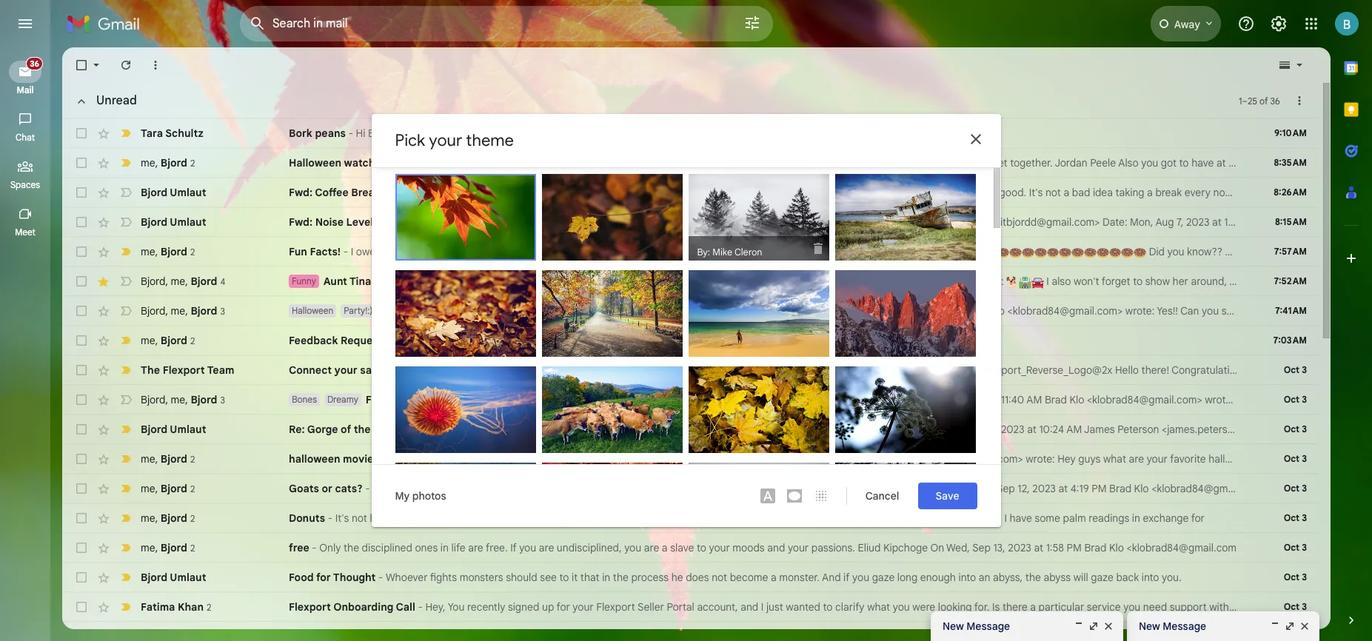 Task type: vqa. For each thing, say whether or not it's contained in the screenshot.
the together.
yes



Task type: describe. For each thing, give the bounding box(es) containing it.
feedback
[[289, 334, 338, 347]]

me , bjord 2 for donuts
[[141, 512, 195, 525]]

a left bad
[[1064, 186, 1070, 199]]

hey left 'can' at bottom right
[[964, 512, 982, 525]]

1 horizontal spatial just
[[767, 601, 784, 614]]

jordan
[[1055, 156, 1088, 170]]

oct 3 for congratulations on signing up!
[[1284, 365, 1308, 376]]

2 for free - only the disciplined ones in life are free. if you are undisciplined, you are a slave to your moods and your passions. eliud kipchoge on wed, sep 13, 2023 at 1:58 pm brad klo <klobrad84@gmail.com
[[190, 543, 195, 554]]

end
[[568, 423, 586, 436]]

thought
[[333, 571, 376, 585]]

2 horizontal spatial abyss,
[[994, 571, 1023, 585]]

by: greg bullock
[[844, 451, 913, 463]]

2023 up 'slave'
[[690, 512, 713, 525]]

not important switch for extra halloween masks
[[119, 304, 133, 319]]

1 vertical spatial the
[[1225, 245, 1243, 259]]

in right monster
[[627, 156, 636, 170]]

but
[[759, 364, 775, 377]]

for right food
[[316, 571, 331, 585]]

0 horizontal spatial need
[[936, 364, 960, 377]]

2 vertical spatial or
[[1235, 601, 1245, 614]]

7 🍩 image from the left
[[1097, 247, 1110, 259]]

0 horizontal spatial should
[[506, 571, 538, 585]]

umlaut for food for thought - whoever fights monsters should see to it that in the process he does not become a monster. and if you gaze long enough into an abyss, the abyss will gaze back into you.
[[170, 571, 206, 585]]

2 were from the left
[[1248, 601, 1270, 614]]

1 horizontal spatial guys
[[1079, 453, 1101, 466]]

jobs.
[[922, 186, 945, 199]]

least
[[1229, 156, 1252, 170]]

me , bjord 2 for free
[[141, 541, 195, 555]]

hey up 4:19
[[1058, 453, 1076, 466]]

1 horizontal spatial will
[[1074, 571, 1089, 585]]

oct 3 for those who cannot understand how to put their thoughts on ice should not enter into the heat of debate. friedrich nietzsche on tue, sep 12, 2023 at 4:19 pm brad klo <klobrad84@gmail.com> wrote: i
[[1284, 483, 1308, 494]]

4 🍩 image from the left
[[1060, 247, 1072, 259]]

tina
[[350, 275, 371, 288]]

for down 'see'
[[557, 601, 570, 614]]

monster
[[586, 156, 625, 170]]

portal
[[667, 601, 695, 614]]

klo up the exchange
[[1135, 482, 1150, 496]]

jungle
[[373, 423, 407, 436]]

doyle
[[684, 453, 710, 466]]

36
[[1271, 95, 1281, 106]]

sales
[[360, 364, 386, 377]]

the left process
[[613, 571, 629, 585]]

2 for halloween movies - where there is no imagination there is no horror. arthur conan doyle on tue, sep 12, 2023 at 2:50 pm brad klo <klobrad84@gmail.com> wrote: hey guys what are your favorite halloween movies?
[[190, 454, 195, 465]]

row containing tara schultz
[[62, 119, 1319, 148]]

nietzsche
[[910, 482, 957, 496]]

capable
[[844, 156, 882, 170]]

fake dinosaur bones - life is a mirror and will reflect back to the thinker what he thinks into it. ernest holmes on tue, aug 29, 2023 at 11:40 am brad klo <klobrad84@gmail.com> wrote: thanks for the tip. on sat, au
[[366, 393, 1373, 407]]

2023 left 1:58
[[1008, 542, 1032, 555]]

feedback request - hey brad, no on mon, aug 28, 2023 at 6:27 pm brad klo <klobrad84@gmail.com> wrote:
[[289, 334, 804, 347]]

0 vertical spatial mon,
[[1131, 216, 1154, 229]]

oct for congratulations on signing up!
[[1284, 365, 1300, 376]]

2 noise from the left
[[1328, 216, 1355, 229]]

klo down but wait, you're not done yet! you still need to... flexport_reverse_logo@2x hello there! congratulations on creating your account! t
[[1070, 393, 1085, 407]]

not left enter
[[707, 482, 722, 496]]

refresh image
[[119, 58, 133, 73]]

slave
[[671, 542, 694, 555]]

a right the from at the bottom left of page
[[488, 423, 493, 436]]

are down "peterson"
[[1129, 453, 1145, 466]]

the left thinker
[[661, 393, 676, 407]]

to left put
[[541, 482, 551, 496]]

is right world
[[685, 156, 693, 170]]

8 row from the top
[[62, 326, 1319, 356]]

date:
[[1103, 216, 1128, 229]]

on up enough
[[931, 542, 945, 555]]

unread button
[[67, 86, 143, 116]]

1 horizontal spatial mon,
[[942, 423, 965, 436]]

0 horizontal spatial our
[[696, 186, 712, 199]]

to down confess
[[400, 245, 410, 259]]

1 vertical spatial all
[[387, 245, 397, 259]]

motto.
[[742, 304, 772, 318]]

chat heading
[[0, 132, 50, 144]]

2 inside fatima khan 2
[[207, 602, 211, 613]]

1 horizontal spatial 13,
[[994, 542, 1006, 555]]

0 horizontal spatial bones
[[292, 394, 317, 405]]

an
[[979, 571, 991, 585]]

1 horizontal spatial there
[[532, 453, 557, 466]]

to...
[[963, 364, 980, 377]]

🎊 image
[[744, 365, 756, 378]]

1 horizontal spatial by: grzegorz głowaty
[[844, 259, 936, 270]]

5 row from the top
[[62, 237, 1364, 267]]

1 – 25 of 36
[[1239, 95, 1281, 106]]

row containing fatima khan
[[62, 593, 1319, 622]]

sep down luminous
[[751, 453, 769, 466]]

2023 right '28,'
[[536, 334, 560, 347]]

1 were from the left
[[913, 601, 936, 614]]

brad up "fri,"
[[815, 275, 837, 288]]

row containing the flexport team
[[62, 356, 1373, 385]]

1 vertical spatial wed,
[[628, 512, 652, 525]]

<klobrad84@gmail.com> up save button
[[908, 453, 1024, 466]]

8 🍩 image from the left
[[1110, 247, 1122, 259]]

me , bjord 2 for feedback request
[[141, 334, 195, 347]]

10:58
[[1225, 216, 1250, 229]]

at left least
[[1217, 156, 1227, 170]]

signed
[[508, 601, 540, 614]]

16 row from the top
[[62, 563, 1319, 593]]

did
[[1150, 245, 1165, 259]]

signing
[[690, 364, 723, 377]]

to right 'see'
[[560, 571, 569, 585]]

together.
[[1011, 156, 1053, 170]]

0 vertical spatial grzegorz
[[859, 259, 898, 270]]

fake
[[366, 393, 390, 407]]

0 horizontal spatial głowaty
[[754, 451, 790, 463]]

3 🍩 image from the left
[[1035, 247, 1047, 259]]

food for thought - whoever fights monsters should see to it that in the process he does not become a monster. and if you gaze long enough into an abyss, the abyss will gaze back into you.
[[289, 571, 1182, 585]]

the left tip.
[[1289, 393, 1305, 407]]

on right "quayle"
[[666, 275, 680, 288]]

facts!
[[310, 245, 341, 259]]

0 horizontal spatial you
[[448, 601, 465, 614]]

wrote: up "wait,"
[[774, 334, 804, 347]]

0 vertical spatial should
[[672, 482, 704, 496]]

brad up '10:24' at right
[[1045, 393, 1067, 407]]

doughnut
[[1298, 245, 1344, 259]]

the left abyss
[[1026, 571, 1042, 585]]

kazantzakis
[[868, 423, 923, 436]]

0 vertical spatial of
[[1260, 95, 1269, 106]]

luminous
[[738, 423, 780, 436]]

onboarding
[[334, 601, 394, 614]]

1 vertical spatial back
[[1117, 571, 1140, 585]]

2 horizontal spatial on
[[1250, 364, 1262, 377]]

this:
[[503, 156, 523, 170]]

2 for donuts - it's not having what you want, it's wanting what you've got. on wed, sep 13, 2023 at 12:36 pm brad klo <klobrad84@gmail.com> wrote: hey can i have some palm readings in exchange for
[[190, 513, 195, 524]]

2023 right 7,
[[1187, 216, 1210, 229]]

a left 'slave'
[[662, 542, 668, 555]]

clicks
[[559, 364, 588, 377]]

particular
[[1039, 601, 1085, 614]]

12 row from the top
[[62, 445, 1319, 474]]

1 vertical spatial he
[[672, 571, 684, 585]]

by: romain guy option containing by: romain guy
[[689, 270, 829, 368]]

1 vertical spatial of
[[341, 423, 351, 436]]

of
[[604, 216, 617, 229]]

8,
[[643, 245, 652, 259]]

1 vertical spatial mon,
[[473, 334, 496, 347]]

your left moods
[[709, 542, 730, 555]]

put
[[553, 482, 569, 496]]

a down scariest
[[561, 186, 566, 199]]

and right now
[[1236, 186, 1254, 199]]

by: zermatt2
[[844, 355, 898, 367]]

your
[[448, 216, 475, 229]]

9,
[[729, 275, 738, 288]]

movie
[[393, 156, 424, 170]]

1 vertical spatial need
[[1144, 601, 1168, 614]]

2 for goats or cats? - those who cannot understand how to put their thoughts on ice should not enter into the heat of debate. friedrich nietzsche on tue, sep 12, 2023 at 4:19 pm brad klo <klobrad84@gmail.com> wrote: i
[[190, 483, 195, 495]]

brad down readings
[[1085, 542, 1107, 555]]

your up monster.
[[788, 542, 809, 555]]

aug left '28,'
[[499, 334, 517, 347]]

at left 10:58
[[1213, 216, 1222, 229]]

0 vertical spatial all
[[490, 186, 500, 199]]

at left 11:26
[[681, 245, 690, 259]]

beans
[[419, 127, 449, 140]]

on right tip.
[[1325, 393, 1339, 407]]

got
[[1162, 156, 1177, 170]]

oct for where there is no imagination there is no horror. arthur conan doyle on tue, sep 12, 2023 at 2:50 pm brad klo <klobrad84@gmail.com> wrote: hey guys what are your favorite halloween movies?
[[1284, 453, 1300, 465]]

<klobrad84@gmail.com> down cancel button
[[814, 512, 930, 525]]

idea
[[1093, 186, 1114, 199]]

1 vertical spatial re:
[[289, 423, 305, 436]]

3 oct from the top
[[1284, 424, 1300, 435]]

2 for halloween watching movie month! - i'll say this: the scariest monster in the world is human beings and what we are capable of, especially when we get together. jordan peele also you got to have at least scream 1 and 2 in there. y
[[190, 157, 195, 169]]

0 horizontal spatial just
[[508, 364, 526, 377]]

umlaut for re: gorge of the jungle - we come from a dark abyss, we end in a dark abyss, and we call the luminous interval life. nikos kazantzakis on mon, sep 11, 2023 at 10:24 am james peterson <james.peterson1902@gmail.com> wrote:
[[170, 423, 206, 436]]

1 horizontal spatial our
[[724, 304, 739, 318]]

month!
[[427, 156, 462, 170]]

at left 12:36
[[716, 512, 725, 525]]

the right the call
[[720, 423, 735, 436]]

unread main content
[[62, 47, 1373, 642]]

3 row from the top
[[62, 178, 1319, 207]]

conan
[[651, 453, 681, 466]]

at left 4:19
[[1059, 482, 1068, 496]]

hey up the 7:08 on the top right
[[927, 245, 945, 259]]

food
[[289, 571, 314, 585]]

2 horizontal spatial our
[[904, 186, 920, 199]]

brad, for hey
[[413, 334, 438, 347]]

1 horizontal spatial little
[[569, 186, 589, 199]]

settings image
[[1271, 15, 1288, 33]]

brad up friedrich
[[866, 453, 888, 466]]

not important switch for fake dinosaur bones
[[119, 393, 133, 407]]

aug left 7,
[[1156, 216, 1175, 229]]

0 horizontal spatial on
[[641, 482, 653, 496]]

0 vertical spatial up
[[541, 275, 553, 288]]

0 horizontal spatial flexport
[[163, 364, 205, 377]]

halloween for halloween
[[292, 305, 334, 316]]

oct for only the disciplined ones in life are free. if you are undisciplined, you are a slave to your moods and your passions. eliud kipchoge on wed, sep 13, 2023 at 1:58 pm brad klo <klobrad84@gmail.com
[[1284, 542, 1300, 553]]

for right thanks
[[1273, 393, 1287, 407]]

4 important according to google magic. switch from the top
[[119, 600, 133, 615]]

bjord umlaut for food for thought
[[141, 571, 206, 585]]

around,
[[1192, 275, 1228, 288]]

forwarded
[[742, 216, 793, 229]]

how
[[519, 482, 539, 496]]

sep up 'can' at bottom right
[[997, 482, 1016, 496]]

fwd: for fwd: coffee break? - seems to me we've all been taking a little break. thinking about our personal lives or thinking about keeping our jobs. breaks are good. it's not a bad idea taking a break every now and then. i
[[289, 186, 313, 199]]

wrote: down the 'save' on the right of the page
[[932, 512, 962, 525]]

on right the nietzsche
[[959, 482, 973, 496]]

on right got.
[[612, 512, 626, 525]]

am right 11:26
[[717, 245, 732, 259]]

schultz
[[165, 127, 204, 140]]

say
[[485, 156, 501, 170]]

california,
[[408, 275, 456, 288]]

0 horizontal spatial 11,
[[874, 304, 884, 318]]

kipchoge
[[884, 542, 928, 555]]

2 oct 3 from the top
[[1284, 394, 1308, 405]]

2 vertical spatial of
[[814, 482, 824, 496]]

some
[[1035, 512, 1061, 525]]

on right "holmes"
[[887, 393, 901, 407]]

klo right the 7:08 on the top right
[[991, 304, 1005, 318]]

did you know?? the hole in the doughnut was
[[1147, 245, 1364, 259]]

belushi
[[548, 245, 582, 259]]

is down 'come'
[[450, 453, 458, 466]]

won't
[[1074, 275, 1100, 288]]

are up process
[[644, 542, 660, 555]]

1 vertical spatial have
[[1010, 512, 1033, 525]]

1 vertical spatial it
[[572, 571, 578, 585]]

fwd: for fwd: noise level - confess to your crimes stale end piece of white bread! ---------- forwarded message --------- from: bjord umlaut <sicritbjordd@gmail.com> date: mon, aug 7, 2023 at 10:58 am subject: re: noise
[[289, 216, 313, 229]]

tue, down the of
[[600, 245, 620, 259]]

wrote: down movies?
[[1270, 482, 1299, 496]]

14 row from the top
[[62, 504, 1319, 533]]

1 horizontal spatial he
[[740, 393, 752, 407]]

10 row from the top
[[62, 385, 1373, 415]]

1 horizontal spatial have
[[1192, 156, 1215, 170]]

5 🍩 image from the left
[[1122, 247, 1134, 259]]

2 halloween from the left
[[1209, 453, 1257, 466]]

is right life
[[502, 393, 509, 407]]

long
[[898, 571, 918, 585]]

by: left 'romain'
[[698, 355, 711, 367]]

<klobrad84@gmail.com> down also
[[1008, 304, 1123, 318]]

1 congratulations from the left
[[598, 364, 673, 377]]

pick your theme heading
[[395, 130, 514, 150]]

1 dark from the left
[[496, 423, 517, 436]]

bjord , me , bjord 3 for fake dinosaur bones
[[141, 393, 225, 406]]

<klobrad84@gmail.com> up the 7:08 on the top right
[[857, 275, 973, 288]]

me , bjord 2 for halloween movies
[[141, 452, 195, 466]]

halloween for halloween watching movie month! - i'll say this: the scariest monster in the world is human beings and what we are capable of, especially when we get together. jordan peele also you got to have at least scream 1 and 2 in there. y
[[289, 156, 342, 170]]

0 horizontal spatial back
[[623, 393, 646, 407]]

your inside pick your theme alert dialog
[[429, 130, 462, 150]]

wrote: left yes!!
[[1126, 304, 1155, 318]]

in right that
[[602, 571, 611, 585]]

1 vertical spatial 12,
[[1018, 482, 1030, 496]]

a left mirror
[[512, 393, 518, 407]]

dreamy
[[327, 394, 358, 405]]

by: mike cleron option
[[689, 174, 829, 261]]

important according to google magic. switch for the
[[119, 363, 133, 378]]

8 oct from the top
[[1284, 572, 1300, 583]]

at left 2:50
[[813, 453, 822, 466]]

chocolate
[[435, 245, 482, 259]]

1 horizontal spatial głowaty
[[900, 259, 936, 270]]

at left 6:27
[[562, 334, 572, 347]]

forget
[[1102, 275, 1131, 288]]

phoenix.
[[567, 275, 607, 288]]

with,
[[1210, 601, 1232, 614]]

only
[[320, 542, 341, 555]]

1 about from the left
[[665, 186, 693, 199]]

0 horizontal spatial will
[[572, 393, 587, 407]]

<sicritbjordd@gmail.com>
[[979, 216, 1100, 229]]

me , bjord 2 for halloween watching movie month!
[[141, 156, 195, 169]]

it
[[467, 364, 474, 377]]

aug left the 29,
[[926, 393, 944, 407]]

life.
[[820, 423, 837, 436]]

your left sales
[[335, 364, 358, 377]]

service
[[1087, 601, 1121, 614]]

advanced search options image
[[738, 8, 768, 38]]

oct for it's not having what you want, it's wanting what you've got. on wed, sep 13, 2023 at 12:36 pm brad klo <klobrad84@gmail.com> wrote: hey can i have some palm readings in exchange for
[[1284, 513, 1300, 524]]

13 row from the top
[[62, 474, 1319, 504]]

into left the you.
[[1142, 571, 1160, 585]]

0 horizontal spatial 12,
[[772, 453, 784, 466]]

what up fwd: coffee break? - seems to me we've all been taking a little break. thinking about our personal lives or thinking about keeping our jobs. breaks are good. it's not a bad idea taking a break every now and then. i
[[785, 156, 808, 170]]

but wait, you're not done yet! you still need to... flexport_reverse_logo@2x hello there! congratulations on creating your account! t
[[756, 364, 1373, 377]]

1 🍩 image from the left
[[973, 247, 985, 259]]

pm right 1:58
[[1067, 542, 1082, 555]]

oct 3 for hey, you recently signed up for your flexport seller portal account, and i just wanted to clarify what you were looking for. is there a particular service you need support with, or were you just
[[1284, 602, 1308, 613]]

klo down 'heat'
[[797, 512, 812, 525]]

nikos
[[839, 423, 865, 436]]

a left particular
[[1031, 601, 1036, 614]]

search in mail image
[[244, 10, 271, 37]]

- ninety percent grind, 10 percent sleep. that's our motto. paul wall on fri, aug 11, 2023 at 7:08 pm brad klo <klobrad84@gmail.com> wrote: yes!! can you set me up?
[[497, 304, 1274, 318]]

klo down forwarded
[[760, 245, 774, 259]]

1 horizontal spatial flexport
[[289, 601, 331, 614]]

0 horizontal spatial it's
[[335, 512, 349, 525]]

klo up "fri,"
[[840, 275, 855, 288]]

thinking
[[623, 186, 663, 199]]

0 vertical spatial 1
[[1239, 95, 1243, 106]]

1 no from the left
[[460, 453, 472, 466]]

what down james
[[1104, 453, 1127, 466]]

oct for hey, you recently signed up for your flexport seller portal account, and i just wanted to clarify what you were looking for. is there a particular service you need support with, or were you just
[[1284, 602, 1300, 613]]

your left favorite
[[1147, 453, 1168, 466]]

2 no from the left
[[570, 453, 582, 466]]

1 vertical spatial 1
[[1293, 156, 1297, 170]]

important mainly because it was sent directly to you. switch for feedback request - hey brad, no on mon, aug 28, 2023 at 6:27 pm brad klo <klobrad84@gmail.com> wrote:
[[119, 333, 133, 348]]

on right the doyle
[[713, 453, 727, 466]]

10
[[609, 304, 620, 318]]

2 percent from the left
[[623, 304, 659, 318]]

2 row from the top
[[62, 148, 1373, 178]]

0 horizontal spatial there
[[423, 453, 448, 466]]

on left "fri,"
[[819, 304, 833, 318]]

debate.
[[827, 482, 863, 496]]

we left the call
[[685, 423, 698, 436]]

11:40
[[1001, 393, 1025, 407]]

hole
[[1246, 245, 1266, 259]]

call
[[396, 601, 416, 614]]

and down become
[[741, 601, 759, 614]]

2 horizontal spatial flexport
[[597, 601, 636, 614]]

subject:
[[1270, 216, 1308, 229]]

was
[[1346, 245, 1364, 259]]

2023 up some
[[1033, 482, 1056, 496]]

0 vertical spatial it's
[[1030, 186, 1043, 199]]

still
[[917, 364, 933, 377]]

bjord umlaut for fwd: coffee break?
[[141, 186, 206, 199]]



Task type: locate. For each thing, give the bounding box(es) containing it.
11 row from the top
[[62, 415, 1357, 445]]

4:19
[[1071, 482, 1089, 496]]

4 🍩 image from the left
[[1047, 247, 1060, 259]]

8 important mainly because it was sent directly to you. switch from the top
[[119, 541, 133, 556]]

into right enter
[[752, 482, 770, 496]]

by: grzegorz głowaty option
[[542, 174, 683, 261], [835, 174, 976, 272], [395, 270, 536, 357], [542, 270, 683, 357], [689, 367, 829, 465]]

5 oct from the top
[[1284, 483, 1300, 494]]

2 horizontal spatial or
[[1235, 601, 1245, 614]]

brad down 10
[[614, 334, 636, 347]]

by: greg bullock option containing by: greg bullock
[[835, 367, 976, 465]]

peans
[[315, 127, 346, 140]]

tab list
[[1331, 47, 1373, 588]]

<klobrad84@gmail.com> down favorite
[[1152, 482, 1267, 496]]

2 oct from the top
[[1284, 394, 1300, 405]]

fwd: left coffee
[[289, 186, 313, 199]]

the left hole
[[1225, 245, 1243, 259]]

0 vertical spatial guys
[[948, 245, 970, 259]]

there!
[[1142, 364, 1170, 377]]

6 oct from the top
[[1284, 513, 1300, 524]]

got.
[[592, 512, 610, 525]]

1 oct from the top
[[1284, 365, 1300, 376]]

2 gaze from the left
[[1091, 571, 1114, 585]]

0 horizontal spatial all
[[387, 245, 397, 259]]

to right 'got'
[[1180, 156, 1189, 170]]

7 important mainly because it was sent directly to you. switch from the top
[[119, 511, 133, 526]]

the right only
[[344, 542, 359, 555]]

17 row from the top
[[62, 593, 1319, 622]]

support
[[1170, 601, 1207, 614]]

1 percent from the left
[[540, 304, 577, 318]]

5 important mainly because it was sent directly to you. switch from the top
[[119, 452, 133, 467]]

it.
[[806, 393, 814, 407]]

pick your theme
[[395, 130, 514, 150]]

aug right "fri,"
[[852, 304, 871, 318]]

on left "ice"
[[641, 482, 653, 496]]

2 taking from the left
[[1116, 186, 1145, 199]]

what left the 'you've'
[[533, 512, 556, 525]]

by: greg bullock option
[[835, 367, 976, 465], [689, 463, 829, 550], [835, 463, 976, 550]]

9 🍩 image from the left
[[1134, 247, 1147, 259]]

7 row from the top
[[62, 296, 1373, 326]]

0 horizontal spatial abyss,
[[520, 423, 549, 436]]

2 horizontal spatial just
[[1293, 601, 1310, 614]]

3 important mainly because it was sent directly to you. switch from the top
[[119, 333, 133, 348]]

🍩 image
[[973, 247, 985, 259], [1022, 247, 1035, 259], [1035, 247, 1047, 259], [1060, 247, 1072, 259], [1072, 247, 1085, 259], [1085, 247, 1097, 259], [1097, 247, 1110, 259], [1110, 247, 1122, 259], [1134, 247, 1147, 259]]

1 horizontal spatial brad,
[[413, 334, 438, 347]]

by: romain guy option
[[395, 174, 536, 261], [689, 270, 829, 368], [395, 463, 536, 550], [542, 463, 683, 550]]

1 oct 3 from the top
[[1284, 365, 1308, 376]]

0 vertical spatial głowaty
[[900, 259, 936, 270]]

2 🍩 image from the left
[[1022, 247, 1035, 259]]

bjord umlaut for fwd: noise level
[[141, 216, 206, 229]]

1 bjord , me , bjord 3 from the top
[[141, 304, 225, 317]]

party!:)
[[344, 305, 373, 316]]

the flexport team
[[141, 364, 234, 377]]

2 for feedback request - hey brad, no on mon, aug 28, 2023 at 6:27 pm brad klo <klobrad84@gmail.com> wrote:
[[190, 335, 195, 346]]

10:24
[[1040, 423, 1065, 436]]

2 bjord , me , bjord 3 from the top
[[141, 393, 225, 406]]

sep down "ice"
[[654, 512, 673, 525]]

3 me , bjord 2 from the top
[[141, 334, 195, 347]]

what right clarify
[[868, 601, 891, 614]]

are right life
[[468, 542, 484, 555]]

important mainly because it was sent directly to you. switch for halloween movies - where there is no imagination there is no horror. arthur conan doyle on tue, sep 12, 2023 at 2:50 pm brad klo <klobrad84@gmail.com> wrote: hey guys what are your favorite halloween movies?
[[119, 452, 133, 467]]

1 horizontal spatial percent
[[623, 304, 659, 318]]

1 gaze from the left
[[872, 571, 895, 585]]

now
[[1214, 186, 1234, 199]]

5 me , bjord 2 from the top
[[141, 482, 195, 495]]

brad right the 7:08 on the top right
[[966, 304, 988, 318]]

extra
[[381, 304, 407, 318]]

1 vertical spatial or
[[322, 482, 333, 496]]

1 me , bjord 2 from the top
[[141, 156, 195, 169]]

umlaut for fwd: coffee break? - seems to me we've all been taking a little break. thinking about our personal lives or thinking about keeping our jobs. breaks are good. it's not a bad idea taking a break every now and then. i
[[170, 186, 206, 199]]

4 oct from the top
[[1284, 453, 1300, 465]]

from:
[[886, 216, 913, 229]]

practically
[[464, 275, 513, 288]]

understand
[[462, 482, 516, 496]]

bjord umlaut for re: gorge of the jungle
[[141, 423, 206, 436]]

🐕 image
[[1007, 276, 1019, 289]]

3 oct 3 from the top
[[1284, 424, 1308, 435]]

1 left 25 on the right of page
[[1239, 95, 1243, 106]]

bjord umlaut up bjord , me , bjord 4
[[141, 216, 206, 229]]

1 horizontal spatial grzegorz
[[859, 259, 898, 270]]

7 oct from the top
[[1284, 542, 1300, 553]]

there right is at right bottom
[[1003, 601, 1028, 614]]

3 🍩 image from the left
[[1010, 247, 1022, 259]]

1 vertical spatial by: grzegorz głowaty
[[698, 451, 790, 463]]

not left 'done'
[[834, 364, 849, 377]]

3 important according to google magic. switch from the top
[[119, 570, 133, 585]]

today!
[[432, 364, 464, 377]]

me , bjord 2 for fun facts!
[[141, 245, 195, 258]]

unread tab panel
[[62, 83, 1373, 642]]

1 horizontal spatial gaze
[[1091, 571, 1114, 585]]

brad right mike
[[735, 245, 757, 259]]

and right beings at the top right of page
[[764, 156, 782, 170]]

scream
[[1254, 156, 1290, 170]]

1 noise from the left
[[315, 216, 344, 229]]

0 horizontal spatial dark
[[496, 423, 517, 436]]

🚘 image
[[1032, 276, 1044, 289]]

5 🍩 image from the left
[[1072, 247, 1085, 259]]

1 vertical spatial 13,
[[994, 542, 1006, 555]]

1 vertical spatial 11,
[[989, 423, 999, 436]]

important mainly because it was sent directly to you. switch for goats or cats? - those who cannot understand how to put their thoughts on ice should not enter into the heat of debate. friedrich nietzsche on tue, sep 12, 2023 at 4:19 pm brad klo <klobrad84@gmail.com> wrote: i
[[119, 482, 133, 496]]

are left the capable
[[826, 156, 842, 170]]

1 important according to google magic. switch from the top
[[119, 126, 133, 141]]

1 horizontal spatial or
[[781, 186, 791, 199]]

8 oct 3 from the top
[[1284, 572, 1308, 583]]

owe
[[356, 245, 376, 259]]

2 important mainly because it was sent directly to you. switch from the top
[[119, 244, 133, 259]]

0 horizontal spatial wed,
[[628, 512, 652, 525]]

been
[[503, 186, 527, 199]]

1 fwd: from the top
[[289, 186, 313, 199]]

your up tip.
[[1306, 364, 1327, 377]]

animals option
[[395, 367, 536, 453]]

were right 'with,'
[[1248, 601, 1270, 614]]

mail heading
[[0, 84, 50, 96]]

4 bjord umlaut from the top
[[141, 571, 206, 585]]

by: down the call
[[698, 451, 711, 463]]

in left phoenix.
[[556, 275, 564, 288]]

1 horizontal spatial should
[[672, 482, 704, 496]]

11:26
[[693, 245, 714, 259]]

0 vertical spatial 12,
[[772, 453, 784, 466]]

1 horizontal spatial 12,
[[1018, 482, 1030, 496]]

29,
[[947, 393, 961, 407]]

congratulations up reflect
[[598, 364, 673, 377]]

0 horizontal spatial guys
[[948, 245, 970, 259]]

important mainly because it was sent directly to you. switch
[[119, 156, 133, 170], [119, 244, 133, 259], [119, 333, 133, 348], [119, 422, 133, 437], [119, 452, 133, 467], [119, 482, 133, 496], [119, 511, 133, 526], [119, 541, 133, 556]]

1 horizontal spatial you
[[898, 364, 915, 377]]

0 vertical spatial it
[[378, 245, 384, 259]]

by: inside option
[[844, 355, 857, 367]]

few
[[538, 364, 556, 377]]

18 row from the top
[[62, 622, 1319, 642]]

pm right 4:19
[[1092, 482, 1107, 496]]

7:03 am
[[1274, 335, 1308, 346]]

a right become
[[771, 571, 777, 585]]

11, left '10:24' at right
[[989, 423, 999, 436]]

not right does
[[712, 571, 728, 585]]

2 vertical spatial mon,
[[942, 423, 965, 436]]

2 horizontal spatial of
[[1260, 95, 1269, 106]]

0 horizontal spatial about
[[665, 186, 693, 199]]

0 vertical spatial back
[[623, 393, 646, 407]]

7,
[[1177, 216, 1184, 229]]

navigation containing mail
[[0, 47, 52, 642]]

at left the 11:40
[[989, 393, 999, 407]]

2 me , bjord 2 from the top
[[141, 245, 195, 258]]

2 dark from the left
[[608, 423, 629, 436]]

and up 8:26 am
[[1299, 156, 1317, 170]]

7:52 am
[[1275, 276, 1308, 287]]

dan
[[610, 275, 629, 288]]

2 fwd: from the top
[[289, 216, 313, 229]]

halloween down <james.peterson1902@gmail.com>
[[1209, 453, 1257, 466]]

0 horizontal spatial little
[[412, 245, 432, 259]]

6 me , bjord 2 from the top
[[141, 512, 195, 525]]

taking right been
[[529, 186, 558, 199]]

2023 right the 29,
[[963, 393, 987, 407]]

oct 3 for it's not having what you want, it's wanting what you've got. on wed, sep 13, 2023 at 12:36 pm brad klo <klobrad84@gmail.com> wrote: hey can i have some palm readings in exchange for
[[1284, 513, 1308, 524]]

need
[[936, 364, 960, 377], [1144, 601, 1168, 614]]

🛣 image
[[1019, 276, 1032, 289]]

6 🍩 image from the left
[[1085, 247, 1097, 259]]

2 horizontal spatial the
[[1225, 245, 1243, 259]]

stale
[[517, 216, 547, 229]]

to right 'slave'
[[697, 542, 707, 555]]

2023 right 9,
[[741, 275, 764, 288]]

1 horizontal spatial of
[[814, 482, 824, 496]]

umlaut for fwd: noise level - confess to your crimes stale end piece of white bread! ---------- forwarded message --------- from: bjord umlaut <sicritbjordd@gmail.com> date: mon, aug 7, 2023 at 10:58 am subject: re: noise
[[170, 216, 206, 229]]

of right 'heat'
[[814, 482, 824, 496]]

me , bjord 2 for goats or cats?
[[141, 482, 195, 495]]

row
[[62, 119, 1319, 148], [62, 148, 1373, 178], [62, 178, 1319, 207], [62, 207, 1355, 237], [62, 237, 1364, 267], [62, 267, 1319, 296], [62, 296, 1373, 326], [62, 326, 1319, 356], [62, 356, 1373, 385], [62, 385, 1373, 415], [62, 415, 1357, 445], [62, 445, 1319, 474], [62, 474, 1319, 504], [62, 504, 1319, 533], [62, 533, 1319, 563], [62, 563, 1319, 593], [62, 593, 1319, 622], [62, 622, 1319, 642]]

25
[[1248, 95, 1258, 106]]

4 important mainly because it was sent directly to you. switch from the top
[[119, 422, 133, 437]]

1 horizontal spatial wed,
[[682, 275, 706, 288]]

want,
[[449, 512, 474, 525]]

am right 10:58
[[1252, 216, 1268, 229]]

1 vertical spatial głowaty
[[754, 451, 790, 463]]

7:08
[[925, 304, 945, 318]]

1 horizontal spatial the
[[526, 156, 543, 170]]

breaks
[[947, 186, 979, 199]]

2 horizontal spatial there
[[1003, 601, 1028, 614]]

0 horizontal spatial have
[[1010, 512, 1033, 525]]

9 oct from the top
[[1284, 602, 1300, 613]]

mail, 36 unread messages image
[[25, 61, 41, 75]]

0 vertical spatial wed,
[[682, 275, 706, 288]]

1 horizontal spatial congratulations
[[1172, 364, 1247, 377]]

1 horizontal spatial no
[[570, 453, 582, 466]]

important mainly because it was sent directly to you. switch for re: gorge of the jungle - we come from a dark abyss, we end in a dark abyss, and we call the luminous interval life. nikos kazantzakis on mon, sep 11, 2023 at 10:24 am james peterson <james.peterson1902@gmail.com> wrote:
[[119, 422, 133, 437]]

Search in mail search field
[[240, 6, 773, 41]]

12, up goats or cats? - those who cannot understand how to put their thoughts on ice should not enter into the heat of debate. friedrich nietzsche on tue, sep 12, 2023 at 4:19 pm brad klo <klobrad84@gmail.com> wrote: i
[[772, 453, 784, 466]]

1 horizontal spatial abyss,
[[632, 423, 662, 436]]

1 horizontal spatial halloween
[[1209, 453, 1257, 466]]

wanting
[[493, 512, 530, 525]]

1 horizontal spatial noise
[[1328, 216, 1355, 229]]

4 me , bjord 2 from the top
[[141, 452, 195, 466]]

oct
[[1284, 365, 1300, 376], [1284, 394, 1300, 405], [1284, 424, 1300, 435], [1284, 453, 1300, 465], [1284, 483, 1300, 494], [1284, 513, 1300, 524], [1284, 542, 1300, 553], [1284, 572, 1300, 583], [1284, 602, 1300, 613]]

umlaut
[[170, 186, 206, 199], [170, 216, 206, 229], [942, 216, 976, 229], [170, 423, 206, 436], [170, 571, 206, 585]]

1 taking from the left
[[529, 186, 558, 199]]

it's down cats?
[[335, 512, 349, 525]]

clarify
[[836, 601, 865, 614]]

0 horizontal spatial it
[[378, 245, 384, 259]]

0 vertical spatial 13,
[[675, 512, 687, 525]]

to down - congratulations on signing up!
[[648, 393, 658, 407]]

am right the 11:40
[[1027, 393, 1043, 407]]

thanks
[[1237, 393, 1271, 407]]

save
[[936, 490, 960, 503]]

3 not important switch from the top
[[119, 274, 133, 289]]

about down the capable
[[834, 186, 861, 199]]

flexport down food
[[289, 601, 331, 614]]

🍩 image
[[985, 247, 998, 259], [998, 247, 1010, 259], [1010, 247, 1022, 259], [1047, 247, 1060, 259], [1122, 247, 1134, 259]]

by: terry yarbrough option
[[542, 367, 683, 453]]

<klobrad84@gmail.com> down fwd: noise level - confess to your crimes stale end piece of white bread! ---------- forwarded message --------- from: bjord umlaut <sicritbjordd@gmail.com> date: mon, aug 7, 2023 at 10:58 am subject: re: noise
[[777, 245, 892, 259]]

lives
[[758, 186, 778, 199]]

navigation
[[0, 47, 52, 642]]

1 vertical spatial little
[[412, 245, 432, 259]]

important according to google magic. switch for bjord
[[119, 570, 133, 585]]

0 horizontal spatial by: grzegorz głowaty
[[698, 451, 790, 463]]

7:41 am
[[1276, 305, 1308, 316]]

important according to google magic. switch for tara
[[119, 126, 133, 141]]

by: zermatt2 option
[[835, 270, 976, 368]]

sat,
[[1341, 393, 1359, 407]]

0 horizontal spatial gaze
[[872, 571, 895, 585]]

1 bjord umlaut from the top
[[141, 186, 206, 199]]

brad, for hi
[[368, 127, 393, 140]]

we
[[417, 423, 431, 436]]

6 oct 3 from the top
[[1284, 513, 1308, 524]]

by: inside option
[[698, 246, 711, 258]]

can
[[985, 512, 1002, 525]]

fwd:
[[289, 186, 313, 199], [289, 216, 313, 229]]

grzegorz up enter
[[713, 451, 752, 463]]

seems
[[397, 186, 428, 199]]

0 vertical spatial re:
[[1311, 216, 1326, 229]]

1 horizontal spatial 11,
[[989, 423, 999, 436]]

fwd: noise level - confess to your crimes stale end piece of white bread! ---------- forwarded message --------- from: bjord umlaut <sicritbjordd@gmail.com> date: mon, aug 7, 2023 at 10:58 am subject: re: noise
[[289, 216, 1355, 229]]

pick your theme alert dialog
[[372, 114, 1001, 550]]

7 me , bjord 2 from the top
[[141, 541, 195, 555]]

movies?
[[1259, 453, 1298, 466]]

1:17
[[779, 275, 795, 288]]

halloween
[[289, 453, 340, 466], [1209, 453, 1257, 466]]

save button
[[918, 483, 978, 510]]

bjord , me , bjord 3 for extra halloween masks
[[141, 304, 225, 317]]

4 oct 3 from the top
[[1284, 453, 1308, 465]]

1 horizontal spatial it's
[[1030, 186, 1043, 199]]

bones down connect
[[292, 394, 317, 405]]

toggle split pane mode image
[[1278, 58, 1293, 73]]

james
[[1085, 423, 1115, 436]]

does
[[686, 571, 709, 585]]

1
[[1239, 95, 1243, 106], [1293, 156, 1297, 170]]

2 vertical spatial wed,
[[947, 542, 971, 555]]

1 important mainly because it was sent directly to you. switch from the top
[[119, 156, 133, 170]]

abyss, down mirror
[[520, 423, 549, 436]]

0 vertical spatial brad,
[[368, 127, 393, 140]]

wed, down 11:26
[[682, 275, 706, 288]]

0 vertical spatial or
[[781, 186, 791, 199]]

important according to google magic. switch
[[119, 126, 133, 141], [119, 363, 133, 378], [119, 570, 133, 585], [119, 600, 133, 615]]

should
[[672, 482, 704, 496], [506, 571, 538, 585]]

pm right 2:50
[[848, 453, 863, 466]]

extra halloween masks
[[381, 304, 497, 318]]

i also won't forget to show her around, california is
[[1044, 275, 1285, 288]]

re: gorge of the jungle - we come from a dark abyss, we end in a dark abyss, and we call the luminous interval life. nikos kazantzakis on mon, sep 11, 2023 at 10:24 am james peterson <james.peterson1902@gmail.com> wrote:
[[289, 423, 1357, 436]]

into left an
[[959, 571, 977, 585]]

oct for those who cannot understand how to put their thoughts on ice should not enter into the heat of debate. friedrich nietzsche on tue, sep 12, 2023 at 4:19 pm brad klo <klobrad84@gmail.com> wrote: i
[[1284, 483, 1300, 494]]

0 horizontal spatial grzegorz
[[713, 451, 752, 463]]

umlaut up khan
[[170, 571, 206, 585]]

1 vertical spatial guys
[[1079, 453, 1101, 466]]

not left having
[[352, 512, 367, 525]]

0 horizontal spatial brad,
[[368, 127, 393, 140]]

oct 3 for where there is no imagination there is no horror. arthur conan doyle on tue, sep 12, 2023 at 2:50 pm brad klo <klobrad84@gmail.com> wrote: hey guys what are your favorite halloween movies?
[[1284, 453, 1308, 465]]

in right readings
[[1133, 512, 1141, 525]]

halloween down california,
[[410, 304, 463, 318]]

2023 left the 7:08 on the top right
[[887, 304, 910, 318]]

13, down 'can' at bottom right
[[994, 542, 1006, 555]]

process
[[632, 571, 669, 585]]

movies
[[343, 453, 379, 466]]

of right 25 on the right of page
[[1260, 95, 1269, 106]]

flexport left team
[[163, 364, 205, 377]]

1 vertical spatial up
[[542, 601, 554, 614]]

have up every
[[1192, 156, 1215, 170]]

no left horror.
[[570, 453, 582, 466]]

1 horizontal spatial all
[[490, 186, 500, 199]]

5 not important switch from the top
[[119, 393, 133, 407]]

1 row from the top
[[62, 119, 1319, 148]]

0 vertical spatial have
[[1192, 156, 1215, 170]]

aunt
[[324, 275, 347, 288]]

15 row from the top
[[62, 533, 1319, 563]]

free
[[289, 542, 309, 555]]

what down who
[[404, 512, 427, 525]]

congratulations up thanks
[[1172, 364, 1247, 377]]

2 vertical spatial the
[[141, 364, 160, 377]]

9 oct 3 from the top
[[1284, 602, 1308, 613]]

spaces heading
[[0, 179, 50, 191]]

dark down reflect
[[608, 423, 629, 436]]

on thu, ju
[[1324, 304, 1373, 318]]

in left life
[[441, 542, 449, 555]]

not important switch for aunt tina
[[119, 274, 133, 289]]

you left 'still'
[[898, 364, 915, 377]]

at left the 7:08 on the top right
[[913, 304, 922, 318]]

brad up readings
[[1110, 482, 1132, 496]]

masks
[[465, 304, 497, 318]]

6 row from the top
[[62, 267, 1319, 296]]

not important switch
[[119, 185, 133, 200], [119, 215, 133, 230], [119, 274, 133, 289], [119, 304, 133, 319], [119, 393, 133, 407]]

tue, up 'can' at bottom right
[[975, 482, 995, 496]]

meet heading
[[0, 227, 50, 239]]

gaze up service
[[1091, 571, 1114, 585]]

the up 7:52 am
[[1280, 245, 1295, 259]]

0 horizontal spatial mon,
[[473, 334, 496, 347]]

just
[[508, 364, 526, 377], [767, 601, 784, 614], [1293, 601, 1310, 614]]

0 vertical spatial little
[[569, 186, 589, 199]]

little up california,
[[412, 245, 432, 259]]

by: romain guy
[[698, 355, 763, 367]]

percent right 10
[[623, 304, 659, 318]]

4 not important switch from the top
[[119, 304, 133, 319]]

2 congratulations from the left
[[1172, 364, 1247, 377]]

2023 down interval
[[787, 453, 810, 466]]

get
[[993, 156, 1008, 170]]

1 not important switch from the top
[[119, 185, 133, 200]]

9 row from the top
[[62, 356, 1373, 385]]

0 vertical spatial fwd:
[[289, 186, 313, 199]]

crimes
[[478, 216, 515, 229]]

0 horizontal spatial halloween
[[289, 453, 340, 466]]

tip.
[[1307, 393, 1322, 407]]

1 halloween from the left
[[289, 453, 340, 466]]

important mainly because it was sent directly to you. switch for free - only the disciplined ones in life are free. if you are undisciplined, you are a slave to your moods and your passions. eliud kipchoge on wed, sep 13, 2023 at 1:58 pm brad klo <klobrad84@gmail.com
[[119, 541, 133, 556]]

1 horizontal spatial taking
[[1116, 186, 1145, 199]]

it right owe
[[378, 245, 384, 259]]

1 🍩 image from the left
[[985, 247, 998, 259]]

tara schultz
[[141, 127, 204, 140]]

peterson
[[1118, 423, 1160, 436]]

in right end
[[589, 423, 597, 436]]

quayle
[[631, 275, 664, 288]]

y
[[1369, 156, 1373, 170]]

klo right greg
[[891, 453, 906, 466]]

hello
[[1116, 364, 1139, 377]]

back up service
[[1117, 571, 1140, 585]]

2 bjord umlaut from the top
[[141, 216, 206, 229]]

to left clarify
[[824, 601, 833, 614]]

1 horizontal spatial on
[[675, 364, 687, 377]]

7 oct 3 from the top
[[1284, 542, 1308, 553]]

no
[[441, 334, 454, 347]]

important mainly because it was sent directly to you. switch for donuts - it's not having what you want, it's wanting what you've got. on wed, sep 13, 2023 at 12:36 pm brad klo <klobrad84@gmail.com> wrote: hey can i have some palm readings in exchange for
[[119, 511, 133, 526]]

1 horizontal spatial bones
[[441, 393, 472, 407]]

0 horizontal spatial noise
[[315, 216, 344, 229]]

cancel
[[866, 490, 900, 503]]

oct 3 for only the disciplined ones in life are free. if you are undisciplined, you are a slave to your moods and your passions. eliud kipchoge on wed, sep 13, 2023 at 1:58 pm brad klo <klobrad84@gmail.com
[[1284, 542, 1308, 553]]

pm right 1:17 at the right of the page
[[797, 275, 812, 288]]

2 important according to google magic. switch from the top
[[119, 363, 133, 378]]

28,
[[520, 334, 534, 347]]

13, up 'slave'
[[675, 512, 687, 525]]

2 about from the left
[[834, 186, 861, 199]]

guy
[[746, 355, 763, 367]]

1 vertical spatial you
[[448, 601, 465, 614]]

were
[[913, 601, 936, 614], [1248, 601, 1270, 614]]

you.
[[1162, 571, 1182, 585]]

0 vertical spatial you
[[898, 364, 915, 377]]

4 row from the top
[[62, 207, 1355, 237]]

world
[[657, 156, 683, 170]]

6 important mainly because it was sent directly to you. switch from the top
[[119, 482, 133, 496]]

me , bjord 2
[[141, 156, 195, 169], [141, 245, 195, 258], [141, 334, 195, 347], [141, 452, 195, 466], [141, 482, 195, 495], [141, 512, 195, 525], [141, 541, 195, 555]]

0 vertical spatial need
[[936, 364, 960, 377]]

important mainly because it was sent directly to you. switch for halloween watching movie month! - i'll say this: the scariest monster in the world is human beings and what we are capable of, especially when we get together. jordan peele also you got to have at least scream 1 and 2 in there. y
[[119, 156, 133, 170]]

2 🍩 image from the left
[[998, 247, 1010, 259]]

11,
[[874, 304, 884, 318], [989, 423, 999, 436]]

5 oct 3 from the top
[[1284, 483, 1308, 494]]

mon, down the 29,
[[942, 423, 965, 436]]

enter
[[725, 482, 749, 496]]

1 horizontal spatial were
[[1248, 601, 1270, 614]]

to
[[1180, 156, 1189, 170], [431, 186, 440, 199], [400, 245, 410, 259], [1134, 275, 1143, 288], [648, 393, 658, 407], [541, 482, 551, 496], [697, 542, 707, 555], [560, 571, 569, 585], [824, 601, 833, 614]]

2 not important switch from the top
[[119, 215, 133, 230]]

peele
[[1091, 156, 1117, 170]]

fun facts!
[[289, 245, 341, 259]]

will left reflect
[[572, 393, 587, 407]]

all right owe
[[387, 245, 397, 259]]

thinks
[[754, 393, 783, 407]]



